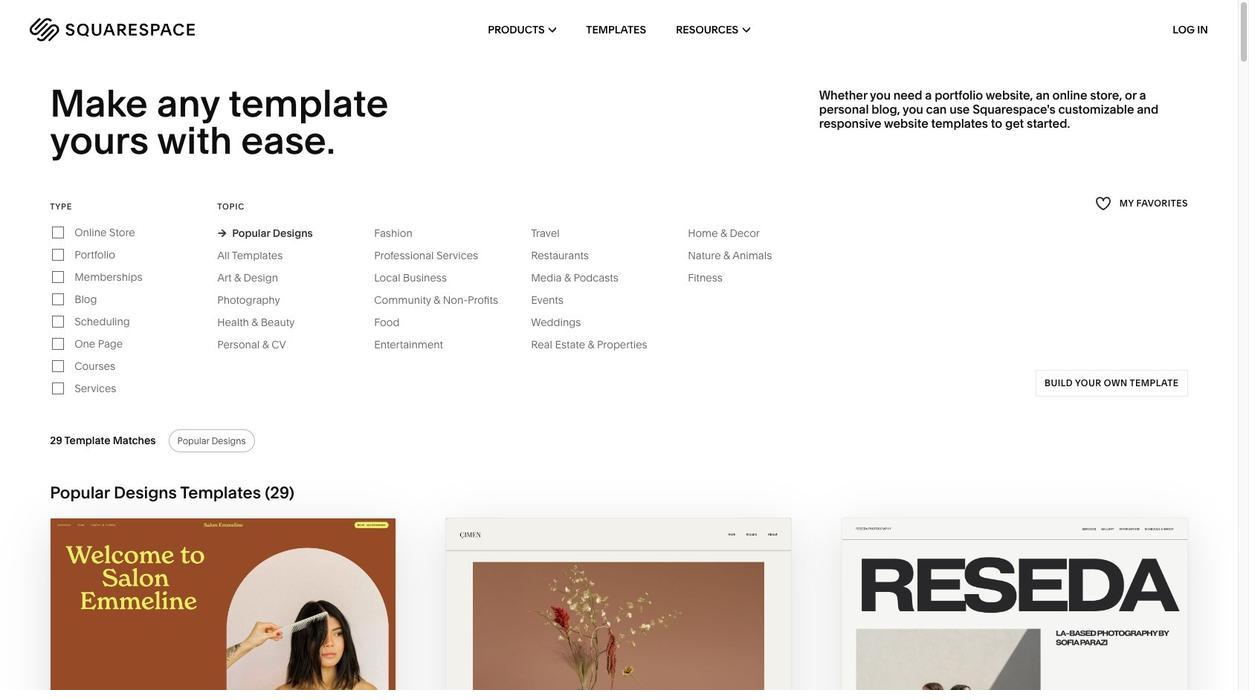 Task type: vqa. For each thing, say whether or not it's contained in the screenshot.
ÇIMEN image
yes



Task type: locate. For each thing, give the bounding box(es) containing it.
çimen image
[[447, 519, 792, 691]]

reseda image
[[842, 519, 1188, 691]]

emmeline image
[[51, 519, 396, 691]]



